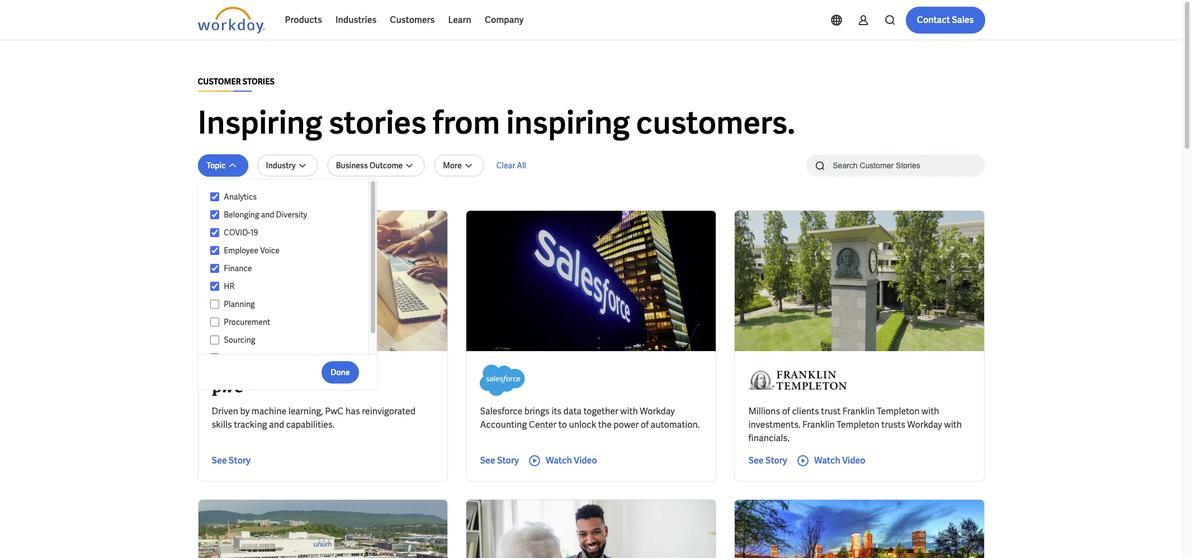 Task type: locate. For each thing, give the bounding box(es) containing it.
watch down to
[[546, 455, 572, 466]]

19
[[250, 228, 258, 238]]

see story for millions of clients trust franklin templeton with investments. franklin templeton trusts workday with financials.
[[748, 455, 787, 466]]

millions of clients trust franklin templeton with investments. franklin templeton trusts workday with financials.
[[748, 405, 962, 444]]

the
[[598, 419, 612, 431]]

investments.
[[748, 419, 801, 431]]

learn button
[[441, 7, 478, 34]]

story for salesforce brings its data together with workday accounting center to unlock the power of automation.
[[497, 455, 519, 466]]

stories
[[242, 77, 275, 87]]

1 horizontal spatial of
[[782, 405, 790, 417]]

1 horizontal spatial see story link
[[480, 454, 519, 467]]

business outcome
[[336, 160, 403, 171]]

see story link down the skills
[[212, 454, 251, 467]]

2 see from the left
[[480, 455, 495, 466]]

clear all
[[496, 160, 526, 171]]

salesforce.com image
[[480, 365, 525, 396]]

2 watch video link from the left
[[796, 454, 865, 467]]

workday inside millions of clients trust franklin templeton with investments. franklin templeton trusts workday with financials.
[[907, 419, 942, 431]]

story down tracking
[[229, 455, 251, 466]]

3 story from the left
[[765, 455, 787, 466]]

1 horizontal spatial workday
[[907, 419, 942, 431]]

inspiring
[[198, 102, 322, 143]]

trust
[[821, 405, 841, 417]]

3 see from the left
[[748, 455, 764, 466]]

1 vertical spatial franklin
[[802, 419, 835, 431]]

video for to
[[574, 455, 597, 466]]

1 vertical spatial templeton
[[837, 419, 880, 431]]

planning link
[[219, 297, 358, 311]]

watch video down millions of clients trust franklin templeton with investments. franklin templeton trusts workday with financials.
[[814, 455, 865, 466]]

1 horizontal spatial watch video
[[814, 455, 865, 466]]

technology
[[224, 353, 264, 363]]

Search Customer Stories text field
[[826, 155, 963, 175]]

0 horizontal spatial workday
[[640, 405, 675, 417]]

see story
[[212, 455, 251, 466], [480, 455, 519, 466], [748, 455, 787, 466]]

diversity
[[276, 210, 307, 220]]

0 horizontal spatial see story link
[[212, 454, 251, 467]]

of right power
[[641, 419, 649, 431]]

watch
[[546, 455, 572, 466], [814, 455, 840, 466]]

1 vertical spatial and
[[269, 419, 284, 431]]

watch video down to
[[546, 455, 597, 466]]

2 horizontal spatial see story link
[[748, 454, 787, 467]]

video
[[574, 455, 597, 466], [842, 455, 865, 466]]

2 horizontal spatial story
[[765, 455, 787, 466]]

workday right trusts
[[907, 419, 942, 431]]

watch video
[[546, 455, 597, 466], [814, 455, 865, 466]]

franklin
[[843, 405, 875, 417], [802, 419, 835, 431]]

and left diversity
[[261, 210, 274, 220]]

business
[[336, 160, 368, 171]]

None checkbox
[[210, 210, 219, 220], [210, 228, 219, 238], [210, 245, 219, 256], [210, 299, 219, 309], [210, 317, 219, 327], [210, 335, 219, 345], [210, 353, 219, 363], [210, 210, 219, 220], [210, 228, 219, 238], [210, 245, 219, 256], [210, 299, 219, 309], [210, 317, 219, 327], [210, 335, 219, 345], [210, 353, 219, 363]]

story down accounting
[[497, 455, 519, 466]]

0 horizontal spatial of
[[641, 419, 649, 431]]

finance link
[[219, 262, 358, 275]]

story down the financials.
[[765, 455, 787, 466]]

0 vertical spatial of
[[782, 405, 790, 417]]

see down the skills
[[212, 455, 227, 466]]

done
[[331, 367, 350, 377]]

millions
[[748, 405, 780, 417]]

see story down accounting
[[480, 455, 519, 466]]

0 horizontal spatial watch video link
[[528, 454, 597, 467]]

clients
[[792, 405, 819, 417]]

2 see story from the left
[[480, 455, 519, 466]]

2 see story link from the left
[[480, 454, 519, 467]]

1 watch video from the left
[[546, 455, 597, 466]]

1 horizontal spatial see
[[480, 455, 495, 466]]

1 watch from the left
[[546, 455, 572, 466]]

more
[[443, 160, 462, 171]]

with
[[620, 405, 638, 417], [922, 405, 939, 417], [944, 419, 962, 431]]

products button
[[278, 7, 329, 34]]

2 horizontal spatial see story
[[748, 455, 787, 466]]

1 horizontal spatial franklin
[[843, 405, 875, 417]]

employee voice link
[[219, 244, 358, 257]]

0 vertical spatial and
[[261, 210, 274, 220]]

1 video from the left
[[574, 455, 597, 466]]

watch video link down to
[[528, 454, 597, 467]]

1 horizontal spatial watch
[[814, 455, 840, 466]]

1 vertical spatial of
[[641, 419, 649, 431]]

story
[[229, 455, 251, 466], [497, 455, 519, 466], [765, 455, 787, 466]]

company button
[[478, 7, 530, 34]]

0 horizontal spatial see story
[[212, 455, 251, 466]]

watch video link for franklin
[[796, 454, 865, 467]]

customers button
[[383, 7, 441, 34]]

franklin templeton companies, llc image
[[748, 365, 847, 396]]

2 story from the left
[[497, 455, 519, 466]]

1 horizontal spatial story
[[497, 455, 519, 466]]

3 see story link from the left
[[748, 454, 787, 467]]

templeton
[[877, 405, 920, 417], [837, 419, 880, 431]]

clear
[[496, 160, 515, 171]]

1 horizontal spatial video
[[842, 455, 865, 466]]

1 watch video link from the left
[[528, 454, 597, 467]]

inspiring stories from inspiring customers.
[[198, 102, 795, 143]]

see story link for salesforce brings its data together with workday accounting center to unlock the power of automation.
[[480, 454, 519, 467]]

see story down the financials.
[[748, 455, 787, 466]]

hr link
[[219, 280, 358, 293]]

trusts
[[881, 419, 905, 431]]

results
[[212, 192, 239, 202]]

0 vertical spatial templeton
[[877, 405, 920, 417]]

franklin right trust
[[843, 405, 875, 417]]

covid-19 link
[[219, 226, 358, 239]]

3 see story from the left
[[748, 455, 787, 466]]

video down unlock
[[574, 455, 597, 466]]

finance
[[224, 263, 252, 273]]

contact sales
[[917, 14, 974, 26]]

0 horizontal spatial story
[[229, 455, 251, 466]]

watch down millions of clients trust franklin templeton with investments. franklin templeton trusts workday with financials.
[[814, 455, 840, 466]]

0 horizontal spatial watch video
[[546, 455, 597, 466]]

templeton down trust
[[837, 419, 880, 431]]

workday
[[640, 405, 675, 417], [907, 419, 942, 431]]

all
[[517, 160, 526, 171]]

0 horizontal spatial watch
[[546, 455, 572, 466]]

see story link down the financials.
[[748, 454, 787, 467]]

franklin down trust
[[802, 419, 835, 431]]

see story down the skills
[[212, 455, 251, 466]]

watch video link
[[528, 454, 597, 467], [796, 454, 865, 467]]

industries button
[[329, 7, 383, 34]]

1 horizontal spatial watch video link
[[796, 454, 865, 467]]

2 watch from the left
[[814, 455, 840, 466]]

workday up automation.
[[640, 405, 675, 417]]

see down the financials.
[[748, 455, 764, 466]]

of up "investments."
[[782, 405, 790, 417]]

see story link for millions of clients trust franklin templeton with investments. franklin templeton trusts workday with financials.
[[748, 454, 787, 467]]

business outcome button
[[327, 154, 425, 177]]

0 vertical spatial workday
[[640, 405, 675, 417]]

watch video link down millions of clients trust franklin templeton with investments. franklin templeton trusts workday with financials.
[[796, 454, 865, 467]]

company
[[485, 14, 524, 26]]

belonging
[[224, 210, 259, 220]]

video down millions of clients trust franklin templeton with investments. franklin templeton trusts workday with financials.
[[842, 455, 865, 466]]

covid-
[[224, 228, 250, 238]]

go to the homepage image
[[198, 7, 265, 34]]

see down accounting
[[480, 455, 495, 466]]

topic
[[207, 160, 226, 171]]

0 horizontal spatial with
[[620, 405, 638, 417]]

sourcing
[[224, 335, 255, 345]]

and
[[261, 210, 274, 220], [269, 419, 284, 431]]

watch for franklin
[[814, 455, 840, 466]]

and down machine
[[269, 419, 284, 431]]

see
[[212, 455, 227, 466], [480, 455, 495, 466], [748, 455, 764, 466]]

belonging and diversity
[[224, 210, 307, 220]]

see story link down accounting
[[480, 454, 519, 467]]

from
[[433, 102, 500, 143]]

1 horizontal spatial with
[[922, 405, 939, 417]]

0 horizontal spatial see
[[212, 455, 227, 466]]

None checkbox
[[210, 192, 219, 202], [210, 263, 219, 273], [210, 281, 219, 291], [210, 192, 219, 202], [210, 263, 219, 273], [210, 281, 219, 291]]

see story link
[[212, 454, 251, 467], [480, 454, 519, 467], [748, 454, 787, 467]]

0 horizontal spatial video
[[574, 455, 597, 466]]

1 vertical spatial workday
[[907, 419, 942, 431]]

industries
[[335, 14, 377, 26]]

2 horizontal spatial see
[[748, 455, 764, 466]]

1 horizontal spatial see story
[[480, 455, 519, 466]]

templeton up trusts
[[877, 405, 920, 417]]

2 watch video from the left
[[814, 455, 865, 466]]

center
[[529, 419, 557, 431]]

2 video from the left
[[842, 455, 865, 466]]



Task type: vqa. For each thing, say whether or not it's contained in the screenshot.
Roles
no



Task type: describe. For each thing, give the bounding box(es) containing it.
contact
[[917, 14, 950, 26]]

customers
[[390, 14, 435, 26]]

sales
[[952, 14, 974, 26]]

483
[[198, 192, 211, 202]]

employee voice
[[224, 245, 280, 256]]

industry
[[266, 160, 296, 171]]

see story for salesforce brings its data together with workday accounting center to unlock the power of automation.
[[480, 455, 519, 466]]

contact sales link
[[906, 7, 985, 34]]

0 vertical spatial franklin
[[843, 405, 875, 417]]

analytics link
[[219, 190, 358, 204]]

reinvigorated
[[362, 405, 415, 417]]

driven
[[212, 405, 238, 417]]

2 horizontal spatial with
[[944, 419, 962, 431]]

workday inside salesforce brings its data together with workday accounting center to unlock the power of automation.
[[640, 405, 675, 417]]

watch for center
[[546, 455, 572, 466]]

financials.
[[748, 432, 789, 444]]

hr
[[224, 281, 234, 291]]

1 see story link from the left
[[212, 454, 251, 467]]

brings
[[524, 405, 550, 417]]

1 story from the left
[[229, 455, 251, 466]]

data
[[563, 405, 582, 417]]

video for templeton
[[842, 455, 865, 466]]

driven by machine learning, pwc has reinvigorated skills tracking and capabilities.
[[212, 405, 415, 431]]

planning
[[224, 299, 255, 309]]

industry button
[[257, 154, 318, 177]]

analytics
[[224, 192, 257, 202]]

with inside salesforce brings its data together with workday accounting center to unlock the power of automation.
[[620, 405, 638, 417]]

salesforce brings its data together with workday accounting center to unlock the power of automation.
[[480, 405, 700, 431]]

483 results
[[198, 192, 239, 202]]

watch video link for center
[[528, 454, 597, 467]]

technology link
[[219, 351, 358, 365]]

watch video for templeton
[[814, 455, 865, 466]]

skills
[[212, 419, 232, 431]]

1 see from the left
[[212, 455, 227, 466]]

procurement
[[224, 317, 270, 327]]

covid-19
[[224, 228, 258, 238]]

to
[[559, 419, 567, 431]]

capabilities.
[[286, 419, 335, 431]]

done button
[[322, 361, 359, 383]]

inspiring
[[506, 102, 630, 143]]

1 see story from the left
[[212, 455, 251, 466]]

outcome
[[369, 160, 403, 171]]

tracking
[[234, 419, 267, 431]]

of inside salesforce brings its data together with workday accounting center to unlock the power of automation.
[[641, 419, 649, 431]]

salesforce
[[480, 405, 522, 417]]

together
[[583, 405, 618, 417]]

see for millions of clients trust franklin templeton with investments. franklin templeton trusts workday with financials.
[[748, 455, 764, 466]]

pwc
[[325, 405, 344, 417]]

its
[[551, 405, 562, 417]]

accounting
[[480, 419, 527, 431]]

stories
[[329, 102, 426, 143]]

belonging and diversity link
[[219, 208, 358, 221]]

learn
[[448, 14, 471, 26]]

customers.
[[636, 102, 795, 143]]

learning,
[[288, 405, 323, 417]]

sourcing link
[[219, 333, 358, 347]]

employee
[[224, 245, 258, 256]]

more button
[[434, 154, 484, 177]]

clear all button
[[493, 154, 529, 177]]

customer stories
[[198, 77, 275, 87]]

voice
[[260, 245, 280, 256]]

see for salesforce brings its data together with workday accounting center to unlock the power of automation.
[[480, 455, 495, 466]]

story for millions of clients trust franklin templeton with investments. franklin templeton trusts workday with financials.
[[765, 455, 787, 466]]

and inside driven by machine learning, pwc has reinvigorated skills tracking and capabilities.
[[269, 419, 284, 431]]

products
[[285, 14, 322, 26]]

watch video for to
[[546, 455, 597, 466]]

machine
[[252, 405, 286, 417]]

automation.
[[651, 419, 700, 431]]

by
[[240, 405, 250, 417]]

pricewaterhousecoopers global licensing services corporation (pwc) image
[[212, 365, 253, 396]]

unlock
[[569, 419, 596, 431]]

topic button
[[198, 154, 248, 177]]

has
[[346, 405, 360, 417]]

customer
[[198, 77, 241, 87]]

power
[[614, 419, 639, 431]]

procurement link
[[219, 315, 358, 329]]

of inside millions of clients trust franklin templeton with investments. franklin templeton trusts workday with financials.
[[782, 405, 790, 417]]

0 horizontal spatial franklin
[[802, 419, 835, 431]]



